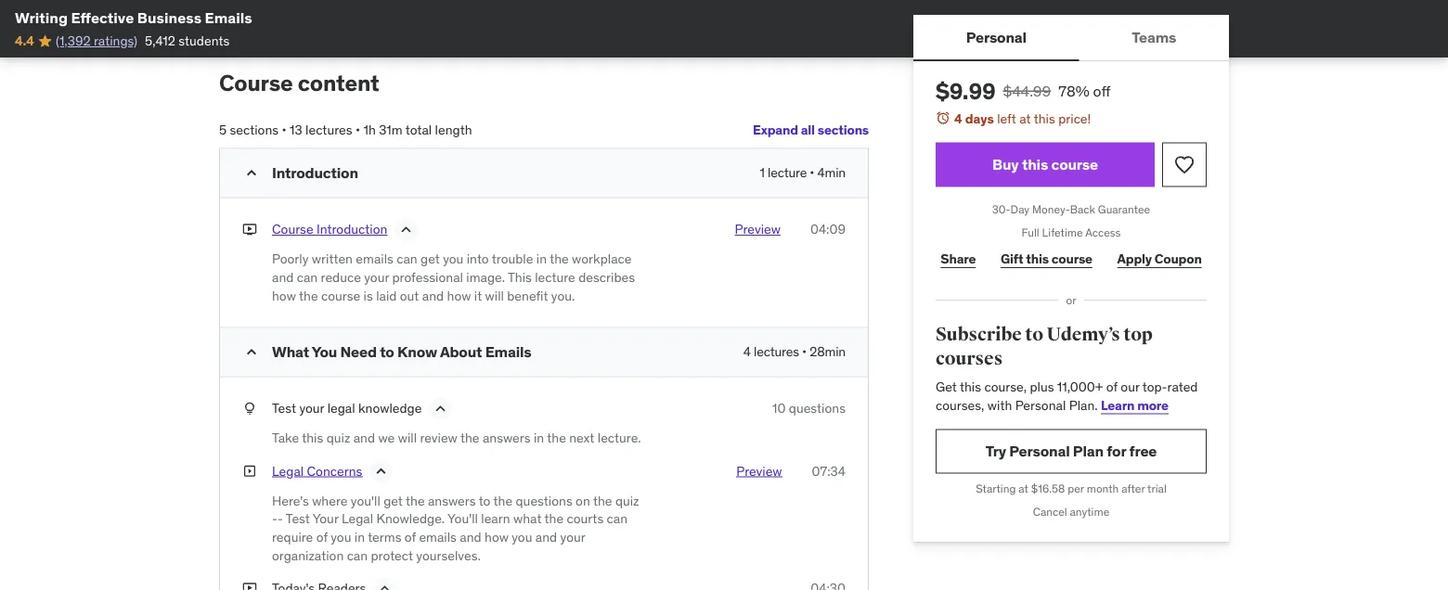 Task type: vqa. For each thing, say whether or not it's contained in the screenshot.
Finance & Accounting
no



Task type: describe. For each thing, give the bounding box(es) containing it.
course,
[[985, 379, 1027, 395]]

sections inside dropdown button
[[818, 121, 869, 138]]

coupon
[[1155, 251, 1202, 267]]

learn more
[[1101, 397, 1169, 414]]

subscribe to udemy's top courses
[[936, 324, 1153, 370]]

teams button
[[1080, 15, 1229, 59]]

course for buy this course
[[1052, 155, 1098, 174]]

buy
[[993, 155, 1019, 174]]

learn
[[1101, 397, 1135, 414]]

take
[[272, 430, 299, 447]]

writing effective business emails
[[15, 8, 252, 27]]

image.
[[466, 269, 505, 286]]

professional
[[392, 269, 463, 286]]

$9.99
[[936, 77, 996, 105]]

courts
[[567, 511, 604, 528]]

to inside subscribe to udemy's top courses
[[1025, 324, 1044, 346]]

emails inside here's where you'll get the answers to the questions on the quiz -- test your legal knowledge. you'll learn what the courts can require of you in terms of emails and how you and your organization can protect yourselves.
[[419, 529, 457, 546]]

written
[[312, 251, 353, 268]]

apply
[[1118, 251, 1152, 267]]

your inside poorly written emails can get you into trouble in the workplace and can reduce your professional image. this lecture describes how the course is laid out and how it will benefit you.
[[364, 269, 389, 286]]

starting
[[976, 482, 1016, 496]]

writing
[[15, 8, 68, 27]]

2 sections from the left
[[230, 121, 279, 138]]

2 vertical spatial personal
[[1010, 442, 1070, 461]]

off
[[1093, 81, 1111, 100]]

(1,392 ratings)
[[56, 32, 138, 49]]

the up learn
[[494, 493, 513, 509]]

our
[[1121, 379, 1140, 395]]

where
[[312, 493, 348, 509]]

preview for 04:09
[[735, 221, 781, 238]]

nasdaq image
[[235, 0, 342, 31]]

with
[[988, 397, 1012, 414]]

1h 31m
[[363, 121, 403, 138]]

xsmall image for poorly written emails can get you into trouble in the workplace and can reduce your professional image. this lecture describes how the course is laid out and how it will benefit you.
[[242, 221, 257, 239]]

this
[[508, 269, 532, 286]]

workplace
[[572, 251, 632, 268]]

small image for what you need to know about emails
[[242, 343, 261, 362]]

into
[[467, 251, 489, 268]]

legal inside button
[[272, 463, 304, 480]]

gift this course link
[[996, 241, 1098, 278]]

xsmall image for take this quiz and we will review the answers in the next lecture.
[[242, 400, 257, 418]]

4min
[[818, 165, 846, 181]]

course for course introduction
[[272, 221, 313, 238]]

this for buy this course
[[1022, 155, 1048, 174]]

buy this course
[[993, 155, 1098, 174]]

78%
[[1059, 81, 1090, 100]]

• for 1 lecture • 4min
[[810, 165, 815, 181]]

0 horizontal spatial you
[[331, 529, 351, 546]]

4 lectures • 28min
[[744, 344, 846, 360]]

personal inside button
[[966, 27, 1027, 46]]

what
[[272, 342, 309, 361]]

personal button
[[914, 15, 1080, 59]]

free
[[1130, 442, 1157, 461]]

xsmall image for here's where you'll get the answers to the questions on the quiz -- test your legal knowledge. you'll learn what the courts can require of you in terms of emails and how you and your organization can protect yourselves.
[[242, 462, 257, 481]]

rated
[[1168, 379, 1198, 395]]

$16.58
[[1031, 482, 1065, 496]]

30-day money-back guarantee full lifetime access
[[992, 203, 1151, 240]]

back
[[1070, 203, 1096, 217]]

students
[[179, 32, 230, 49]]

try
[[986, 442, 1007, 461]]

2 - from the left
[[278, 511, 283, 528]]

apply coupon
[[1118, 251, 1202, 267]]

expand all sections
[[753, 121, 869, 138]]

questions inside here's where you'll get the answers to the questions on the quiz -- test your legal knowledge. you'll learn what the courts can require of you in terms of emails and how you and your organization can protect yourselves.
[[516, 493, 573, 509]]

udemy's
[[1047, 324, 1120, 346]]

and down what
[[536, 529, 557, 546]]

1 lecture • 4min
[[760, 165, 846, 181]]

lecture describes
[[535, 269, 635, 286]]

the right review
[[461, 430, 480, 447]]

1
[[760, 165, 765, 181]]

1 vertical spatial hide lecture description image
[[375, 580, 394, 591]]

organization
[[272, 547, 344, 564]]

course introduction button
[[272, 221, 388, 243]]

this for get this course, plus 11,000+ of our top-rated courses, with personal plan.
[[960, 379, 982, 395]]

after
[[1122, 482, 1145, 496]]

in inside poorly written emails can get you into trouble in the workplace and can reduce your professional image. this lecture describes how the course is laid out and how it will benefit you.
[[536, 251, 547, 268]]

length
[[435, 121, 472, 138]]

in inside here's where you'll get the answers to the questions on the quiz -- test your legal knowledge. you'll learn what the courts can require of you in terms of emails and how you and your organization can protect yourselves.
[[355, 529, 365, 546]]

hide lecture description image for you
[[397, 221, 415, 239]]

for
[[1107, 442, 1126, 461]]

get this course, plus 11,000+ of our top-rated courses, with personal plan.
[[936, 379, 1198, 414]]

here's where you'll get the answers to the questions on the quiz -- test your legal knowledge. you'll learn what the courts can require of you in terms of emails and how you and your organization can protect yourselves.
[[272, 493, 639, 564]]

buy this course button
[[936, 143, 1155, 187]]

about
[[440, 342, 482, 361]]

subscribe
[[936, 324, 1022, 346]]

xsmall image
[[242, 580, 257, 591]]

it
[[474, 287, 482, 304]]

you inside poorly written emails can get you into trouble in the workplace and can reduce your professional image. this lecture describes how the course is laid out and how it will benefit you.
[[443, 251, 464, 268]]

total
[[406, 121, 432, 138]]

preview for 07:34
[[736, 463, 782, 480]]

teams
[[1132, 27, 1177, 46]]

cancel
[[1033, 505, 1067, 519]]

on
[[576, 493, 590, 509]]

the left next
[[547, 430, 566, 447]]

how inside here's where you'll get the answers to the questions on the quiz -- test your legal knowledge. you'll learn what the courts can require of you in terms of emails and how you and your organization can protect yourselves.
[[485, 529, 509, 546]]

require
[[272, 529, 313, 546]]

• for 5 sections • 13 lectures • 1h 31m total length
[[282, 121, 287, 138]]

0 vertical spatial introduction
[[272, 163, 358, 182]]

get inside here's where you'll get the answers to the questions on the quiz -- test your legal knowledge. you'll learn what the courts can require of you in terms of emails and how you and your organization can protect yourselves.
[[384, 493, 403, 509]]

0 vertical spatial emails
[[205, 8, 252, 27]]

terms
[[368, 529, 402, 546]]

0 vertical spatial at
[[1020, 110, 1031, 127]]

the down poorly
[[299, 287, 318, 304]]

top-
[[1143, 379, 1168, 395]]

money-
[[1033, 203, 1070, 217]]

legal inside here's where you'll get the answers to the questions on the quiz -- test your legal knowledge. you'll learn what the courts can require of you in terms of emails and how you and your organization can protect yourselves.
[[342, 511, 373, 528]]

0 vertical spatial hide lecture description image
[[372, 462, 390, 481]]

10
[[773, 400, 786, 417]]

5
[[219, 121, 227, 138]]

plan.
[[1069, 397, 1098, 414]]

courses
[[936, 347, 1003, 370]]

the up lecture describes
[[550, 251, 569, 268]]

what
[[513, 511, 542, 528]]

and down you'll
[[460, 529, 482, 546]]

1 vertical spatial lectures
[[754, 344, 799, 360]]

can up professional
[[397, 251, 418, 268]]

0 horizontal spatial to
[[380, 342, 394, 361]]

get inside poorly written emails can get you into trouble in the workplace and can reduce your professional image. this lecture describes how the course is laid out and how it will benefit you.
[[421, 251, 440, 268]]

course for gift this course
[[1052, 251, 1093, 267]]

(1,392
[[56, 32, 91, 49]]

benefit
[[507, 287, 548, 304]]

next
[[569, 430, 595, 447]]

and left we
[[354, 430, 375, 447]]

anytime
[[1070, 505, 1110, 519]]

get
[[936, 379, 957, 395]]



Task type: locate. For each thing, give the bounding box(es) containing it.
course content
[[219, 69, 379, 96]]

2 vertical spatial xsmall image
[[242, 462, 257, 481]]

in
[[536, 251, 547, 268], [534, 430, 544, 447], [355, 529, 365, 546]]

• left 13
[[282, 121, 287, 138]]

course inside poorly written emails can get you into trouble in the workplace and can reduce your professional image. this lecture describes how the course is laid out and how it will benefit you.
[[321, 287, 360, 304]]

price!
[[1059, 110, 1091, 127]]

0 horizontal spatial hide lecture description image
[[397, 221, 415, 239]]

laid
[[376, 287, 397, 304]]

trial
[[1148, 482, 1167, 496]]

0 vertical spatial 4
[[955, 110, 963, 127]]

this left price!
[[1034, 110, 1056, 127]]

0 horizontal spatial 4
[[744, 344, 751, 360]]

expand
[[753, 121, 798, 138]]

legal concerns
[[272, 463, 363, 480]]

1 horizontal spatial your
[[364, 269, 389, 286]]

• left the 28min
[[802, 344, 807, 360]]

of down your
[[316, 529, 328, 546]]

1 horizontal spatial you
[[443, 251, 464, 268]]

quiz right on in the bottom of the page
[[616, 493, 639, 509]]

1 horizontal spatial of
[[405, 529, 416, 546]]

hide lecture description image up professional
[[397, 221, 415, 239]]

course for course content
[[219, 69, 293, 96]]

month
[[1087, 482, 1119, 496]]

answers
[[483, 430, 531, 447], [428, 493, 476, 509]]

courses,
[[936, 397, 985, 414]]

1 horizontal spatial legal
[[342, 511, 373, 528]]

introduction down 13
[[272, 163, 358, 182]]

1 horizontal spatial sections
[[818, 121, 869, 138]]

you'll
[[448, 511, 478, 528]]

course up 'back' in the top of the page
[[1052, 155, 1098, 174]]

1 - from the left
[[272, 511, 278, 528]]

0 horizontal spatial of
[[316, 529, 328, 546]]

get up professional
[[421, 251, 440, 268]]

sections right 5
[[230, 121, 279, 138]]

emails up is on the left of page
[[356, 251, 394, 268]]

0 horizontal spatial how
[[272, 287, 296, 304]]

1 horizontal spatial how
[[447, 287, 471, 304]]

hide lecture description image up you'll
[[372, 462, 390, 481]]

1 horizontal spatial will
[[485, 287, 504, 304]]

xsmall image
[[242, 221, 257, 239], [242, 400, 257, 418], [242, 462, 257, 481]]

legal
[[272, 463, 304, 480], [342, 511, 373, 528]]

0 vertical spatial get
[[421, 251, 440, 268]]

0 vertical spatial your
[[364, 269, 389, 286]]

lectures left the 28min
[[754, 344, 799, 360]]

4 days left at this price!
[[955, 110, 1091, 127]]

1 xsmall image from the top
[[242, 221, 257, 239]]

course inside button
[[272, 221, 313, 238]]

hide lecture description image for will
[[431, 400, 450, 418]]

to right need
[[380, 342, 394, 361]]

0 horizontal spatial quiz
[[327, 430, 350, 447]]

11,000+
[[1057, 379, 1103, 395]]

07:34
[[812, 463, 846, 480]]

0 horizontal spatial your
[[299, 400, 324, 417]]

1 vertical spatial hide lecture description image
[[431, 400, 450, 418]]

know
[[397, 342, 437, 361]]

questions up what
[[516, 493, 573, 509]]

personal inside get this course, plus 11,000+ of our top-rated courses, with personal plan.
[[1016, 397, 1066, 414]]

hide lecture description image
[[372, 462, 390, 481], [375, 580, 394, 591]]

your
[[313, 511, 339, 528]]

0 horizontal spatial lectures
[[306, 121, 352, 138]]

1 horizontal spatial emails
[[419, 529, 457, 546]]

can down poorly
[[297, 269, 318, 286]]

guarantee
[[1098, 203, 1151, 217]]

4 right alarm icon
[[955, 110, 963, 127]]

preview down 1 at the right top of the page
[[735, 221, 781, 238]]

in right trouble
[[536, 251, 547, 268]]

this inside button
[[1022, 155, 1048, 174]]

concerns
[[307, 463, 363, 480]]

4 for 4 days left at this price!
[[955, 110, 963, 127]]

share button
[[936, 241, 981, 278]]

of
[[1107, 379, 1118, 395], [316, 529, 328, 546], [405, 529, 416, 546]]

1 vertical spatial will
[[398, 430, 417, 447]]

at
[[1020, 110, 1031, 127], [1019, 482, 1029, 496]]

0 horizontal spatial will
[[398, 430, 417, 447]]

sections right all
[[818, 121, 869, 138]]

1 horizontal spatial answers
[[483, 430, 531, 447]]

how down learn
[[485, 529, 509, 546]]

0 horizontal spatial answers
[[428, 493, 476, 509]]

at left the $16.58 on the bottom of page
[[1019, 482, 1029, 496]]

0 vertical spatial course
[[219, 69, 293, 96]]

the right what
[[545, 511, 564, 528]]

0 vertical spatial xsmall image
[[242, 221, 257, 239]]

4 for 4 lectures • 28min
[[744, 344, 751, 360]]

emails up yourselves.
[[419, 529, 457, 546]]

1 vertical spatial xsmall image
[[242, 400, 257, 418]]

• for 4 lectures • 28min
[[802, 344, 807, 360]]

1 vertical spatial quiz
[[616, 493, 639, 509]]

this for take this quiz and we will review the answers in the next lecture.
[[302, 430, 323, 447]]

answers inside here's where you'll get the answers to the questions on the quiz -- test your legal knowledge. you'll learn what the courts can require of you in terms of emails and how you and your organization can protect yourselves.
[[428, 493, 476, 509]]

• left "1h 31m"
[[356, 121, 360, 138]]

emails right about
[[485, 342, 532, 361]]

1 horizontal spatial questions
[[789, 400, 846, 417]]

how left it
[[447, 287, 471, 304]]

and down professional
[[422, 287, 444, 304]]

1 vertical spatial personal
[[1016, 397, 1066, 414]]

this right the take
[[302, 430, 323, 447]]

how down poorly
[[272, 287, 296, 304]]

effective
[[71, 8, 134, 27]]

and
[[272, 269, 294, 286], [422, 287, 444, 304], [354, 430, 375, 447], [460, 529, 482, 546], [536, 529, 557, 546]]

review
[[420, 430, 458, 447]]

1 vertical spatial answers
[[428, 493, 476, 509]]

xsmall image left legal
[[242, 400, 257, 418]]

course inside button
[[1052, 155, 1098, 174]]

preview
[[735, 221, 781, 238], [736, 463, 782, 480]]

you left into on the left of the page
[[443, 251, 464, 268]]

course up poorly
[[272, 221, 313, 238]]

test up the take
[[272, 400, 296, 417]]

3 xsmall image from the top
[[242, 462, 257, 481]]

this up courses,
[[960, 379, 982, 395]]

personal up "$9.99 $44.99 78% off"
[[966, 27, 1027, 46]]

we
[[378, 430, 395, 447]]

test up require at the left bottom of page
[[286, 511, 310, 528]]

this right buy in the top of the page
[[1022, 155, 1048, 174]]

your
[[364, 269, 389, 286], [299, 400, 324, 417], [560, 529, 585, 546]]

here's
[[272, 493, 309, 509]]

0 horizontal spatial sections
[[230, 121, 279, 138]]

emails
[[356, 251, 394, 268], [419, 529, 457, 546]]

take this quiz and we will review the answers in the next lecture.
[[272, 430, 641, 447]]

the right on in the bottom of the page
[[593, 493, 612, 509]]

28min
[[810, 344, 846, 360]]

1 vertical spatial course
[[1052, 251, 1093, 267]]

this for gift this course
[[1026, 251, 1049, 267]]

1 horizontal spatial 4
[[955, 110, 963, 127]]

0 vertical spatial will
[[485, 287, 504, 304]]

0 vertical spatial preview
[[735, 221, 781, 238]]

your up is on the left of page
[[364, 269, 389, 286]]

04:09
[[811, 221, 846, 238]]

1 vertical spatial in
[[534, 430, 544, 447]]

1 vertical spatial course
[[272, 221, 313, 238]]

will right it
[[485, 287, 504, 304]]

small image for introduction
[[242, 164, 261, 183]]

legal down you'll
[[342, 511, 373, 528]]

course up 5
[[219, 69, 293, 96]]

answers up you'll
[[428, 493, 476, 509]]

tab list containing personal
[[914, 15, 1229, 61]]

course
[[1052, 155, 1098, 174], [1052, 251, 1093, 267], [321, 287, 360, 304]]

2 vertical spatial course
[[321, 287, 360, 304]]

you.
[[551, 287, 575, 304]]

try personal plan for free link
[[936, 429, 1207, 474]]

0 vertical spatial questions
[[789, 400, 846, 417]]

1 vertical spatial your
[[299, 400, 324, 417]]

5,412
[[145, 32, 175, 49]]

top
[[1124, 324, 1153, 346]]

out
[[400, 287, 419, 304]]

quiz down legal
[[327, 430, 350, 447]]

1 vertical spatial 4
[[744, 344, 751, 360]]

xsmall image left course introduction
[[242, 221, 257, 239]]

2 horizontal spatial how
[[485, 529, 509, 546]]

quiz inside here's where you'll get the answers to the questions on the quiz -- test your legal knowledge. you'll learn what the courts can require of you in terms of emails and how you and your organization can protect yourselves.
[[616, 493, 639, 509]]

lecture
[[768, 165, 807, 181]]

1 horizontal spatial get
[[421, 251, 440, 268]]

1 vertical spatial questions
[[516, 493, 573, 509]]

gift this course
[[1001, 251, 1093, 267]]

0 horizontal spatial legal
[[272, 463, 304, 480]]

emails up students
[[205, 8, 252, 27]]

test inside here's where you'll get the answers to the questions on the quiz -- test your legal knowledge. you'll learn what the courts can require of you in terms of emails and how you and your organization can protect yourselves.
[[286, 511, 310, 528]]

sections
[[818, 121, 869, 138], [230, 121, 279, 138]]

0 horizontal spatial questions
[[516, 493, 573, 509]]

preview down 10
[[736, 463, 782, 480]]

1 horizontal spatial lectures
[[754, 344, 799, 360]]

in left terms
[[355, 529, 365, 546]]

yourselves.
[[416, 547, 481, 564]]

10 questions
[[773, 400, 846, 417]]

1 vertical spatial emails
[[485, 342, 532, 361]]

your inside here's where you'll get the answers to the questions on the quiz -- test your legal knowledge. you'll learn what the courts can require of you in terms of emails and how you and your organization can protect yourselves.
[[560, 529, 585, 546]]

1 horizontal spatial quiz
[[616, 493, 639, 509]]

emails inside poorly written emails can get you into trouble in the workplace and can reduce your professional image. this lecture describes how the course is laid out and how it will benefit you.
[[356, 251, 394, 268]]

introduction
[[272, 163, 358, 182], [317, 221, 388, 238]]

1 vertical spatial introduction
[[317, 221, 388, 238]]

course down lifetime
[[1052, 251, 1093, 267]]

the up the knowledge.
[[406, 493, 425, 509]]

trouble
[[492, 251, 533, 268]]

1 horizontal spatial to
[[479, 493, 491, 509]]

you down your
[[331, 529, 351, 546]]

1 vertical spatial legal
[[342, 511, 373, 528]]

at right "left"
[[1020, 110, 1031, 127]]

2 horizontal spatial your
[[560, 529, 585, 546]]

0 vertical spatial legal
[[272, 463, 304, 480]]

tab list
[[914, 15, 1229, 61]]

hide lecture description image
[[397, 221, 415, 239], [431, 400, 450, 418]]

days
[[965, 110, 994, 127]]

introduction up written
[[317, 221, 388, 238]]

2 horizontal spatial you
[[512, 529, 532, 546]]

this inside get this course, plus 11,000+ of our top-rated courses, with personal plan.
[[960, 379, 982, 395]]

wishlist image
[[1174, 154, 1196, 176]]

4 left the 28min
[[744, 344, 751, 360]]

xsmall image left legal concerns on the bottom left
[[242, 462, 257, 481]]

lectures right 13
[[306, 121, 352, 138]]

can left the protect
[[347, 547, 368, 564]]

personal
[[966, 27, 1027, 46], [1016, 397, 1066, 414], [1010, 442, 1070, 461]]

at inside starting at $16.58 per month after trial cancel anytime
[[1019, 482, 1029, 496]]

try personal plan for free
[[986, 442, 1157, 461]]

2 vertical spatial in
[[355, 529, 365, 546]]

2 small image from the top
[[242, 343, 261, 362]]

answers right review
[[483, 430, 531, 447]]

0 vertical spatial test
[[272, 400, 296, 417]]

0 horizontal spatial emails
[[356, 251, 394, 268]]

will
[[485, 287, 504, 304], [398, 430, 417, 447]]

1 vertical spatial test
[[286, 511, 310, 528]]

to left udemy's on the bottom of page
[[1025, 324, 1044, 346]]

can right courts
[[607, 511, 628, 528]]

share
[[941, 251, 976, 267]]

1 small image from the top
[[242, 164, 261, 183]]

left
[[997, 110, 1017, 127]]

ratings)
[[94, 32, 138, 49]]

2 horizontal spatial of
[[1107, 379, 1118, 395]]

expand all sections button
[[753, 111, 869, 148]]

per
[[1068, 482, 1084, 496]]

what you need to know about emails
[[272, 342, 532, 361]]

lectures
[[306, 121, 352, 138], [754, 344, 799, 360]]

legal concerns button
[[272, 462, 363, 485]]

your left legal
[[299, 400, 324, 417]]

test your legal knowledge
[[272, 400, 422, 417]]

small image
[[242, 164, 261, 183], [242, 343, 261, 362]]

will right we
[[398, 430, 417, 447]]

2 vertical spatial your
[[560, 529, 585, 546]]

the
[[550, 251, 569, 268], [299, 287, 318, 304], [461, 430, 480, 447], [547, 430, 566, 447], [406, 493, 425, 509], [494, 493, 513, 509], [593, 493, 612, 509], [545, 511, 564, 528]]

1 horizontal spatial emails
[[485, 342, 532, 361]]

day
[[1011, 203, 1030, 217]]

0 vertical spatial course
[[1052, 155, 1098, 174]]

and down poorly
[[272, 269, 294, 286]]

0 vertical spatial quiz
[[327, 430, 350, 447]]

your down courts
[[560, 529, 585, 546]]

2 horizontal spatial to
[[1025, 324, 1044, 346]]

of left our
[[1107, 379, 1118, 395]]

0 vertical spatial answers
[[483, 430, 531, 447]]

access
[[1086, 226, 1121, 240]]

• left 4min
[[810, 165, 815, 181]]

to up learn
[[479, 493, 491, 509]]

0 vertical spatial emails
[[356, 251, 394, 268]]

you down what
[[512, 529, 532, 546]]

0 vertical spatial in
[[536, 251, 547, 268]]

will inside poorly written emails can get you into trouble in the workplace and can reduce your professional image. this lecture describes how the course is laid out and how it will benefit you.
[[485, 287, 504, 304]]

personal down 'plus'
[[1016, 397, 1066, 414]]

0 horizontal spatial get
[[384, 493, 403, 509]]

introduction inside button
[[317, 221, 388, 238]]

hide lecture description image down the protect
[[375, 580, 394, 591]]

to inside here's where you'll get the answers to the questions on the quiz -- test your legal knowledge. you'll learn what the courts can require of you in terms of emails and how you and your organization can protect yourselves.
[[479, 493, 491, 509]]

0 vertical spatial personal
[[966, 27, 1027, 46]]

content
[[298, 69, 379, 96]]

you'll
[[351, 493, 380, 509]]

lecture.
[[598, 430, 641, 447]]

this right gift
[[1026, 251, 1049, 267]]

legal up the here's
[[272, 463, 304, 480]]

in left next
[[534, 430, 544, 447]]

questions right 10
[[789, 400, 846, 417]]

hide lecture description image up review
[[431, 400, 450, 418]]

4
[[955, 110, 963, 127], [744, 344, 751, 360]]

1 vertical spatial at
[[1019, 482, 1029, 496]]

business
[[137, 8, 202, 27]]

poorly written emails can get you into trouble in the workplace and can reduce your professional image. this lecture describes how the course is laid out and how it will benefit you.
[[272, 251, 635, 304]]

1 horizontal spatial hide lecture description image
[[431, 400, 450, 418]]

get up the knowledge.
[[384, 493, 403, 509]]

30-
[[992, 203, 1011, 217]]

of down the knowledge.
[[405, 529, 416, 546]]

course down reduce
[[321, 287, 360, 304]]

0 horizontal spatial emails
[[205, 8, 252, 27]]

0 vertical spatial small image
[[242, 164, 261, 183]]

apply coupon button
[[1113, 241, 1207, 278]]

personal up the $16.58 on the bottom of page
[[1010, 442, 1070, 461]]

learn more link
[[1101, 397, 1169, 414]]

1 vertical spatial small image
[[242, 343, 261, 362]]

1 vertical spatial get
[[384, 493, 403, 509]]

2 xsmall image from the top
[[242, 400, 257, 418]]

0 vertical spatial hide lecture description image
[[397, 221, 415, 239]]

0 vertical spatial lectures
[[306, 121, 352, 138]]

1 vertical spatial preview
[[736, 463, 782, 480]]

1 sections from the left
[[818, 121, 869, 138]]

1 vertical spatial emails
[[419, 529, 457, 546]]

of inside get this course, plus 11,000+ of our top-rated courses, with personal plan.
[[1107, 379, 1118, 395]]

plan
[[1073, 442, 1104, 461]]

legal
[[327, 400, 355, 417]]

$44.99
[[1003, 81, 1051, 100]]

alarm image
[[936, 110, 951, 125]]



